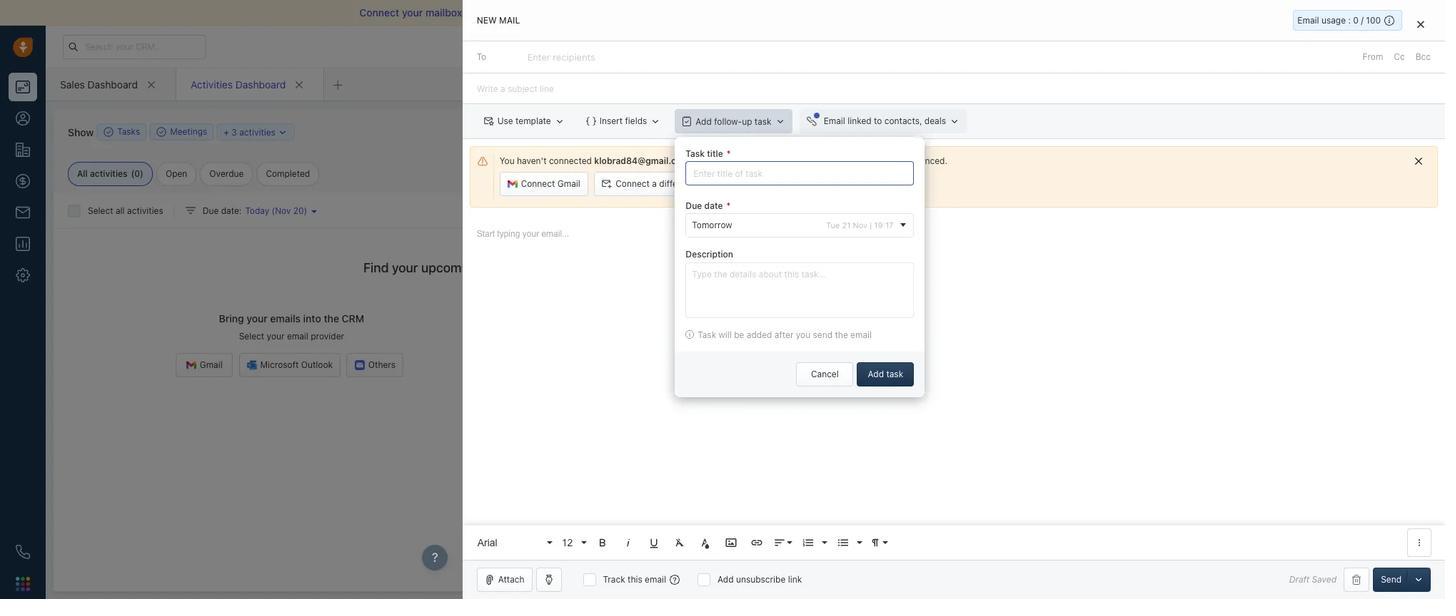 Task type: describe. For each thing, give the bounding box(es) containing it.
1 vertical spatial activities
[[90, 169, 127, 179]]

view
[[926, 172, 946, 183]]

description
[[686, 250, 733, 260]]

overdue
[[209, 169, 244, 179]]

microsoft outlook
[[260, 360, 333, 371]]

calendar for google calendar button related to the bottommost office 365 button
[[732, 392, 768, 402]]

connect gmail button
[[500, 172, 588, 196]]

video
[[725, 331, 747, 342]]

email linked to contacts, deals
[[824, 116, 946, 126]]

insert fields button
[[579, 109, 668, 134]]

insert
[[600, 116, 623, 126]]

title
[[707, 149, 723, 159]]

) for all activities ( 0 )
[[140, 169, 143, 179]]

add inside add follow-up task button
[[696, 116, 712, 127]]

connected
[[549, 156, 592, 166]]

crm.
[[718, 156, 739, 166]]

connect for connect a different email
[[616, 179, 650, 189]]

0 for /
[[1353, 15, 1359, 26]]

add meeting button
[[858, 120, 942, 144]]

conversations.
[[732, 6, 801, 19]]

Task title text field
[[686, 162, 914, 186]]

trial
[[1074, 41, 1089, 51]]

Type the details about this task… text field
[[686, 262, 914, 318]]

down image
[[278, 127, 288, 137]]

provider
[[311, 331, 344, 342]]

explore plans
[[1176, 41, 1231, 51]]

you haven't connected klobrad84@gmail.com to the crm. connect it now to keep your conversations synced.
[[500, 156, 948, 166]]

unsubscribe
[[736, 575, 786, 586]]

freshworks switcher image
[[16, 578, 30, 592]]

synced.
[[916, 156, 948, 166]]

office 365 for the bottommost office 365 button
[[803, 392, 846, 402]]

email for email linked to contacts, deals
[[824, 116, 845, 126]]

email inside button
[[696, 179, 718, 189]]

task for task will be added after you send the email
[[698, 330, 716, 340]]

up
[[742, 116, 752, 127]]

all activities ( 0 )
[[77, 169, 143, 179]]

2 horizontal spatial task
[[886, 369, 903, 380]]

+ 3 activities button
[[217, 124, 294, 141]]

google for google calendar button for right office 365 button
[[1215, 202, 1244, 212]]

office for the bottommost office 365 button
[[803, 392, 828, 402]]

0 vertical spatial calendar
[[1054, 146, 1095, 158]]

draft
[[1289, 575, 1310, 586]]

0 horizontal spatial add task
[[788, 126, 823, 137]]

show
[[68, 126, 94, 138]]

find your upcoming tasks, meetings and reminders here.
[[364, 261, 696, 276]]

my calendar
[[1037, 146, 1095, 158]]

connect for connect your mailbox to improve deliverability and enable 2-way sync of email conversations.
[[359, 6, 399, 19]]

saved
[[1312, 575, 1337, 586]]

your for bring your meetings into the crm connect video conferencing + calendar
[[717, 313, 738, 325]]

zoom for right office 365 button
[[1057, 202, 1080, 212]]

deliverability
[[518, 6, 578, 19]]

microsoft teams button for google calendar button for right office 365 button
[[1094, 199, 1190, 216]]

teams for right office 365 button
[[1156, 202, 1182, 212]]

cancel button
[[796, 363, 854, 387]]

from
[[1363, 52, 1383, 62]]

to inside 'button'
[[874, 116, 882, 126]]

0 vertical spatial and
[[580, 6, 598, 19]]

your for bring your emails into the crm select your email provider
[[247, 313, 268, 325]]

outlook
[[301, 360, 333, 371]]

template
[[516, 116, 551, 126]]

connect inside bring your meetings into the crm connect video conferencing + calendar
[[689, 331, 723, 342]]

all
[[77, 169, 88, 179]]

zoom for the bottommost office 365 button
[[711, 360, 734, 371]]

crm for bring your emails into the crm
[[342, 313, 364, 325]]

office for right office 365 button
[[1315, 202, 1340, 212]]

tue 21 nov | 19:17
[[826, 221, 894, 230]]

calendar for google calendar button for right office 365 button
[[1246, 202, 1283, 212]]

dashboard for sales dashboard
[[88, 78, 138, 90]]

due date:
[[203, 206, 242, 216]]

conferencing
[[750, 331, 803, 342]]

365 for right office 365 button
[[1342, 202, 1359, 212]]

19:17
[[874, 221, 894, 230]]

email inside bring your emails into the crm select your email provider
[[287, 331, 308, 342]]

the inside bring your emails into the crm select your email provider
[[324, 313, 339, 325]]

attach button
[[477, 568, 532, 593]]

cancel
[[811, 369, 839, 380]]

add follow-up task button
[[675, 109, 792, 134]]

to right the now
[[805, 156, 813, 166]]

close image
[[1417, 20, 1425, 29]]

activities dashboard
[[191, 78, 286, 90]]

office 365 for right office 365 button
[[1315, 202, 1359, 212]]

meeting
[[902, 126, 934, 137]]

attach
[[498, 575, 525, 586]]

2 horizontal spatial microsoft
[[1115, 202, 1154, 212]]

email image
[[1304, 41, 1314, 53]]

quick links
[[1037, 571, 1091, 583]]

meetings inside bring your meetings into the crm connect video conferencing + calendar
[[740, 313, 784, 325]]

1 vertical spatial and
[[579, 261, 601, 276]]

usage
[[1322, 15, 1346, 26]]

of
[[692, 6, 701, 19]]

google calendar button for the bottommost office 365 button
[[679, 385, 776, 409]]

dashboard for activities dashboard
[[235, 78, 286, 90]]

microsoft teams for right office 365 button
[[1115, 202, 1182, 212]]

activities for 3
[[239, 127, 276, 137]]

0 horizontal spatial select
[[88, 206, 113, 216]]

email right 'this'
[[645, 575, 666, 586]]

the inside bring your meetings into the crm connect video conferencing + calendar
[[807, 313, 823, 325]]

1 vertical spatial office 365 button
[[782, 385, 854, 409]]

date
[[705, 201, 723, 212]]

1 horizontal spatial task
[[806, 126, 823, 137]]

upcoming
[[421, 261, 480, 276]]

the left crm. on the top of page
[[702, 156, 715, 166]]

emails
[[270, 313, 301, 325]]

contacts,
[[885, 116, 922, 126]]

completed
[[266, 169, 310, 179]]

keep
[[815, 156, 835, 166]]

calendar inside bring your meetings into the crm connect video conferencing + calendar
[[813, 331, 848, 342]]

insert fields
[[600, 116, 647, 126]]

tomorrow
[[692, 220, 732, 231]]

haven't
[[517, 156, 547, 166]]

to left title
[[692, 156, 700, 166]]

link
[[788, 575, 802, 586]]

12
[[562, 537, 573, 549]]

meetings
[[170, 127, 207, 137]]

into for emails
[[303, 313, 321, 325]]

links
[[1067, 571, 1091, 583]]

others button
[[347, 354, 404, 378]]

ends
[[1091, 41, 1109, 51]]

view activity goals
[[926, 172, 1003, 183]]

) for today ( nov 20 )
[[304, 206, 307, 216]]

send button
[[1373, 568, 1410, 593]]

3
[[232, 127, 237, 137]]

nov for (
[[275, 206, 291, 216]]

use template
[[497, 116, 551, 126]]

email right 'send'
[[851, 330, 872, 340]]

activities
[[191, 78, 233, 90]]

quick
[[1037, 571, 1064, 583]]

goals
[[981, 172, 1003, 183]]

sync
[[667, 6, 689, 19]]

follow-
[[714, 116, 742, 127]]

add unsubscribe link
[[718, 575, 802, 586]]

date:
[[221, 206, 242, 216]]

connect for connect gmail
[[521, 179, 555, 189]]

your trial ends in 21 days
[[1055, 41, 1148, 51]]

send
[[1381, 575, 1402, 586]]



Task type: locate. For each thing, give the bounding box(es) containing it.
your down emails
[[267, 331, 285, 342]]

linked
[[848, 116, 872, 126]]

0 horizontal spatial due
[[203, 206, 219, 216]]

teams for the bottommost office 365 button
[[812, 360, 838, 371]]

1 horizontal spatial office 365 button
[[1294, 199, 1366, 216]]

1 horizontal spatial google calendar
[[1215, 202, 1283, 212]]

1 horizontal spatial add task
[[868, 369, 903, 380]]

here.
[[666, 261, 696, 276]]

email inside email linked to contacts, deals 'button'
[[824, 116, 845, 126]]

0 horizontal spatial meetings
[[521, 261, 576, 276]]

1 vertical spatial add task
[[868, 369, 903, 380]]

you
[[796, 330, 811, 340]]

due for due date
[[686, 201, 702, 212]]

21
[[1120, 41, 1129, 51], [842, 221, 851, 230]]

1 horizontal spatial gmail
[[558, 179, 580, 189]]

add task button right the cancel button
[[857, 363, 914, 387]]

dashboard
[[88, 78, 138, 90], [235, 78, 286, 90]]

arial
[[477, 537, 497, 549]]

0 horizontal spatial add task button
[[763, 120, 830, 144]]

email right of
[[704, 6, 729, 19]]

+ left the 3
[[224, 127, 229, 137]]

0 horizontal spatial bring
[[219, 313, 244, 325]]

1 vertical spatial microsoft teams button
[[750, 354, 846, 378]]

in
[[1111, 41, 1118, 51]]

klobrad84@gmail.com
[[594, 156, 689, 166]]

task for task title
[[686, 149, 705, 159]]

1 vertical spatial gmail
[[200, 360, 223, 371]]

microsoft inside button
[[260, 360, 299, 371]]

into inside bring your meetings into the crm connect video conferencing + calendar
[[787, 313, 805, 325]]

today
[[245, 206, 269, 216]]

zoom button down will
[[687, 354, 744, 378]]

your inside dialog
[[837, 156, 855, 166]]

microsoft outlook button
[[239, 354, 341, 378]]

crm up provider
[[342, 313, 364, 325]]

0 vertical spatial add task button
[[763, 120, 830, 144]]

it
[[778, 156, 783, 166]]

explore
[[1176, 41, 1206, 51]]

365 for the bottommost office 365 button
[[830, 392, 846, 402]]

1 vertical spatial email
[[824, 116, 845, 126]]

and
[[580, 6, 598, 19], [579, 261, 601, 276]]

1 vertical spatial calendar
[[732, 392, 768, 402]]

calendar right you
[[813, 331, 848, 342]]

1 vertical spatial meetings
[[740, 313, 784, 325]]

add meeting
[[883, 126, 934, 137]]

2 into from the left
[[787, 313, 805, 325]]

0 horizontal spatial google
[[700, 392, 729, 402]]

1 horizontal spatial microsoft teams button
[[1094, 199, 1190, 216]]

21 right in
[[1120, 41, 1129, 51]]

0 vertical spatial office 365 button
[[1294, 199, 1366, 216]]

task left title
[[686, 149, 705, 159]]

) down completed
[[304, 206, 307, 216]]

your up will
[[717, 313, 738, 325]]

1 horizontal spatial zoom button
[[1033, 199, 1090, 216]]

bring inside bring your emails into the crm select your email provider
[[219, 313, 244, 325]]

crm inside bring your meetings into the crm connect video conferencing + calendar
[[825, 313, 848, 325]]

0 right :
[[1353, 15, 1359, 26]]

1 vertical spatial (
[[272, 206, 275, 216]]

2 bring from the left
[[689, 313, 714, 325]]

select inside bring your emails into the crm select your email provider
[[239, 331, 264, 342]]

0
[[1353, 15, 1359, 26], [134, 169, 140, 179]]

1 horizontal spatial 0
[[1353, 15, 1359, 26]]

dialog
[[462, 0, 1445, 600]]

1 horizontal spatial office
[[1315, 202, 1340, 212]]

1 crm from the left
[[342, 313, 364, 325]]

12 button
[[557, 529, 588, 558]]

+ inside "button"
[[224, 127, 229, 137]]

improve
[[477, 6, 515, 19]]

add follow-up task
[[696, 116, 772, 127]]

use
[[497, 116, 513, 126]]

all
[[116, 206, 125, 216]]

find
[[364, 261, 389, 276]]

gmail button
[[176, 354, 233, 378]]

bring inside bring your meetings into the crm connect video conferencing + calendar
[[689, 313, 714, 325]]

into inside bring your emails into the crm select your email provider
[[303, 313, 321, 325]]

0 vertical spatial 21
[[1120, 41, 1129, 51]]

the right 'send'
[[835, 330, 848, 340]]

microsoft teams button
[[1094, 199, 1190, 216], [750, 354, 846, 378]]

( up the select all activities
[[131, 169, 134, 179]]

microsoft teams for the bottommost office 365 button
[[771, 360, 838, 371]]

0 horizontal spatial google calendar
[[700, 392, 768, 402]]

email left linked
[[824, 116, 845, 126]]

task
[[686, 149, 705, 159], [698, 330, 716, 340]]

add task up the now
[[788, 126, 823, 137]]

and left reminders
[[579, 261, 601, 276]]

0 horizontal spatial microsoft teams button
[[750, 354, 846, 378]]

connect left a
[[616, 179, 650, 189]]

connect inside button
[[616, 179, 650, 189]]

my
[[1037, 146, 1051, 158]]

20
[[293, 206, 304, 216]]

calendar
[[1054, 146, 1095, 158], [813, 331, 848, 342]]

1 horizontal spatial zoom
[[1057, 202, 1080, 212]]

1 vertical spatial zoom
[[711, 360, 734, 371]]

0 horizontal spatial 21
[[842, 221, 851, 230]]

microsoft teams button for google calendar button related to the bottommost office 365 button
[[750, 354, 846, 378]]

zoom down my calendar
[[1057, 202, 1080, 212]]

connect your mailbox to improve deliverability and enable 2-way sync of email conversations.
[[359, 6, 801, 19]]

to
[[477, 52, 486, 62]]

bring for bring your emails into the crm
[[219, 313, 244, 325]]

the up 'send'
[[807, 313, 823, 325]]

1 horizontal spatial calendar
[[1246, 202, 1283, 212]]

task up keep
[[806, 126, 823, 137]]

1 horizontal spatial google
[[1215, 202, 1244, 212]]

1 horizontal spatial add task button
[[857, 363, 914, 387]]

application containing arial
[[462, 215, 1445, 561]]

nov left |
[[853, 221, 868, 230]]

0 horizontal spatial calendar
[[813, 331, 848, 342]]

teams
[[1156, 202, 1182, 212], [812, 360, 838, 371]]

0 vertical spatial google
[[1215, 202, 1244, 212]]

microsoft for bring your meetings into the crm
[[771, 360, 810, 371]]

0 vertical spatial meetings
[[521, 261, 576, 276]]

crm for bring your meetings into the crm
[[825, 313, 848, 325]]

1 vertical spatial 0
[[134, 169, 140, 179]]

bring left emails
[[219, 313, 244, 325]]

email down emails
[[287, 331, 308, 342]]

0 vertical spatial nov
[[275, 206, 291, 216]]

into up you
[[787, 313, 805, 325]]

0 horizontal spatial )
[[140, 169, 143, 179]]

dialog containing arial
[[462, 0, 1445, 600]]

Search your CRM... text field
[[63, 35, 206, 59]]

0 horizontal spatial gmail
[[200, 360, 223, 371]]

connect left video in the bottom right of the page
[[689, 331, 723, 342]]

microsoft for bring your emails into the crm
[[260, 360, 299, 371]]

2 crm from the left
[[825, 313, 848, 325]]

add task
[[788, 126, 823, 137], [868, 369, 903, 380]]

0 up the select all activities
[[134, 169, 140, 179]]

1 bring from the left
[[219, 313, 244, 325]]

select up microsoft outlook button
[[239, 331, 264, 342]]

1 horizontal spatial teams
[[1156, 202, 1182, 212]]

0 horizontal spatial office 365
[[803, 392, 846, 402]]

google calendar button
[[1194, 199, 1290, 216], [679, 385, 776, 409]]

more misc image
[[1413, 537, 1426, 550]]

connect left the "mailbox"
[[359, 6, 399, 19]]

application
[[462, 215, 1445, 561]]

1 horizontal spatial calendar
[[1054, 146, 1095, 158]]

track this email
[[603, 575, 666, 586]]

+ inside bring your meetings into the crm connect video conferencing + calendar
[[805, 331, 811, 342]]

google for google calendar button related to the bottommost office 365 button
[[700, 392, 729, 402]]

1 vertical spatial google calendar button
[[679, 385, 776, 409]]

plans
[[1209, 41, 1231, 51]]

crm up 'send'
[[825, 313, 848, 325]]

connect gmail
[[521, 179, 580, 189]]

0 horizontal spatial calendar
[[732, 392, 768, 402]]

tue
[[826, 221, 840, 230]]

0 vertical spatial microsoft teams button
[[1094, 199, 1190, 216]]

1 horizontal spatial google calendar button
[[1194, 199, 1290, 216]]

to
[[465, 6, 474, 19], [874, 116, 882, 126], [692, 156, 700, 166], [805, 156, 813, 166]]

0 horizontal spatial teams
[[812, 360, 838, 371]]

into up provider
[[303, 313, 321, 325]]

2 vertical spatial activities
[[127, 206, 163, 216]]

into for meetings
[[787, 313, 805, 325]]

your right keep
[[837, 156, 855, 166]]

0 horizontal spatial google calendar button
[[679, 385, 776, 409]]

cc
[[1394, 52, 1405, 62]]

0 vertical spatial google calendar
[[1215, 202, 1283, 212]]

0 vertical spatial calendar
[[1246, 202, 1283, 212]]

your for connect your mailbox to improve deliverability and enable 2-way sync of email conversations.
[[402, 6, 423, 19]]

connect down haven't
[[521, 179, 555, 189]]

after
[[775, 330, 794, 340]]

add follow-up task button
[[675, 109, 792, 134]]

0 vertical spatial activities
[[239, 127, 276, 137]]

1 horizontal spatial 365
[[1342, 202, 1359, 212]]

due left date:
[[203, 206, 219, 216]]

task left will
[[698, 330, 716, 340]]

+ 3 activities link
[[224, 125, 288, 139]]

send
[[813, 330, 833, 340]]

google calendar for google calendar button for right office 365 button
[[1215, 202, 1283, 212]]

bring your meetings into the crm connect video conferencing + calendar
[[689, 313, 848, 342]]

1 vertical spatial google calendar
[[700, 392, 768, 402]]

connect a different email
[[616, 179, 718, 189]]

0 horizontal spatial office
[[803, 392, 828, 402]]

Write a subject line text field
[[462, 74, 1445, 104]]

select
[[88, 206, 113, 216], [239, 331, 264, 342]]

1 horizontal spatial office 365
[[1315, 202, 1359, 212]]

0 vertical spatial 0
[[1353, 15, 1359, 26]]

0 horizontal spatial crm
[[342, 313, 364, 325]]

select left all
[[88, 206, 113, 216]]

fields
[[625, 116, 647, 126]]

your left emails
[[247, 313, 268, 325]]

calendar right the my
[[1054, 146, 1095, 158]]

0 vertical spatial microsoft teams
[[1115, 202, 1182, 212]]

email for email usage : 0 / 100
[[1298, 15, 1319, 26]]

a
[[652, 179, 657, 189]]

2-
[[635, 6, 646, 19]]

0 vertical spatial select
[[88, 206, 113, 216]]

/
[[1361, 15, 1364, 26]]

) left "open"
[[140, 169, 143, 179]]

(
[[131, 169, 134, 179], [272, 206, 275, 216]]

1 vertical spatial 365
[[830, 392, 846, 402]]

and left the enable
[[580, 6, 598, 19]]

zoom down will
[[711, 360, 734, 371]]

sales
[[60, 78, 85, 90]]

more button
[[946, 120, 1003, 144], [946, 120, 1003, 144]]

activities inside + 3 activities link
[[239, 127, 276, 137]]

use template button
[[477, 109, 572, 134]]

email up "due date"
[[696, 179, 718, 189]]

task title
[[686, 149, 723, 159]]

bring
[[219, 313, 244, 325], [689, 313, 714, 325]]

zoom button down my calendar
[[1033, 199, 1090, 216]]

bcc
[[1416, 52, 1431, 62]]

activities for all
[[127, 206, 163, 216]]

will
[[719, 330, 732, 340]]

bring down here.
[[689, 313, 714, 325]]

0 vertical spatial gmail
[[558, 179, 580, 189]]

( right today on the left of the page
[[272, 206, 275, 216]]

microsoft
[[1115, 202, 1154, 212], [260, 360, 299, 371], [771, 360, 810, 371]]

view activity goals link
[[912, 172, 1003, 184]]

due left date
[[686, 201, 702, 212]]

phone image
[[16, 546, 30, 560]]

1 vertical spatial office
[[803, 392, 828, 402]]

0 horizontal spatial (
[[131, 169, 134, 179]]

deals
[[925, 116, 946, 126]]

connect inside button
[[521, 179, 555, 189]]

nov left 20
[[275, 206, 291, 216]]

connect left it
[[742, 156, 776, 166]]

dashboard up + 3 activities link
[[235, 78, 286, 90]]

add inside add meeting button
[[883, 126, 899, 137]]

explore plans link
[[1168, 38, 1239, 55]]

1 horizontal spatial dashboard
[[235, 78, 286, 90]]

0 vertical spatial 365
[[1342, 202, 1359, 212]]

1 vertical spatial microsoft teams
[[771, 360, 838, 371]]

1 vertical spatial task
[[698, 330, 716, 340]]

1 horizontal spatial 21
[[1120, 41, 1129, 51]]

+ left 'send'
[[805, 331, 811, 342]]

add task right the cancel button
[[868, 369, 903, 380]]

0 vertical spatial email
[[1298, 15, 1319, 26]]

days
[[1131, 41, 1148, 51]]

your right find
[[392, 261, 418, 276]]

zoom button for right office 365 button
[[1033, 199, 1090, 216]]

dashboard right sales
[[88, 78, 138, 90]]

google calendar button for right office 365 button
[[1194, 199, 1290, 216]]

1 horizontal spatial meetings
[[740, 313, 784, 325]]

0 for )
[[134, 169, 140, 179]]

to right linked
[[874, 116, 882, 126]]

0 horizontal spatial nov
[[275, 206, 291, 216]]

connect
[[359, 6, 399, 19], [742, 156, 776, 166], [521, 179, 555, 189], [616, 179, 650, 189], [689, 331, 723, 342]]

0 horizontal spatial zoom button
[[687, 354, 744, 378]]

0 vertical spatial )
[[140, 169, 143, 179]]

gmail inside dialog
[[558, 179, 580, 189]]

new
[[477, 15, 497, 26]]

activity
[[948, 172, 978, 183]]

task right up
[[755, 116, 772, 127]]

0 horizontal spatial microsoft
[[260, 360, 299, 371]]

0 horizontal spatial dashboard
[[88, 78, 138, 90]]

1 vertical spatial select
[[239, 331, 264, 342]]

21 right the tue
[[842, 221, 851, 230]]

0 vertical spatial google calendar button
[[1194, 199, 1290, 216]]

conversations
[[857, 156, 914, 166]]

0 vertical spatial office
[[1315, 202, 1340, 212]]

1 horizontal spatial crm
[[825, 313, 848, 325]]

task
[[755, 116, 772, 127], [806, 126, 823, 137], [886, 369, 903, 380]]

2 dashboard from the left
[[235, 78, 286, 90]]

0 vertical spatial +
[[224, 127, 229, 137]]

track
[[603, 575, 625, 586]]

due for due date:
[[203, 206, 219, 216]]

1 vertical spatial +
[[805, 331, 811, 342]]

sales dashboard
[[60, 78, 138, 90]]

0 horizontal spatial zoom
[[711, 360, 734, 371]]

1 vertical spatial calendar
[[813, 331, 848, 342]]

1 horizontal spatial )
[[304, 206, 307, 216]]

into
[[303, 313, 321, 325], [787, 313, 805, 325]]

google calendar for google calendar button related to the bottommost office 365 button
[[700, 392, 768, 402]]

tasks
[[117, 127, 140, 137]]

way
[[646, 6, 664, 19]]

add task button up the now
[[763, 120, 830, 144]]

phone element
[[9, 538, 37, 567]]

arial button
[[472, 529, 554, 558]]

1 vertical spatial teams
[[812, 360, 838, 371]]

1 into from the left
[[303, 313, 321, 325]]

meetings right "tasks,"
[[521, 261, 576, 276]]

your for find your upcoming tasks, meetings and reminders here.
[[392, 261, 418, 276]]

0 horizontal spatial +
[[224, 127, 229, 137]]

zoom button for the bottommost office 365 button
[[687, 354, 744, 378]]

0 vertical spatial task
[[686, 149, 705, 159]]

reminders
[[604, 261, 663, 276]]

gmail
[[558, 179, 580, 189], [200, 360, 223, 371]]

:
[[1348, 15, 1351, 26]]

the up provider
[[324, 313, 339, 325]]

1 dashboard from the left
[[88, 78, 138, 90]]

today ( nov 20 )
[[245, 206, 307, 216]]

bring for bring your meetings into the crm
[[689, 313, 714, 325]]

0 vertical spatial add task
[[788, 126, 823, 137]]

meetings up added
[[740, 313, 784, 325]]

to left new
[[465, 6, 474, 19]]

0 vertical spatial teams
[[1156, 202, 1182, 212]]

task right the cancel button
[[886, 369, 903, 380]]

your left the "mailbox"
[[402, 6, 423, 19]]

1 horizontal spatial bring
[[689, 313, 714, 325]]

tasks,
[[483, 261, 518, 276]]

crm inside bring your emails into the crm select your email provider
[[342, 313, 364, 325]]

email left usage
[[1298, 15, 1319, 26]]

1 vertical spatial add task button
[[857, 363, 914, 387]]

)
[[140, 169, 143, 179], [304, 206, 307, 216]]

your inside bring your meetings into the crm connect video conferencing + calendar
[[717, 313, 738, 325]]

zoom button
[[1033, 199, 1090, 216], [687, 354, 744, 378]]

office
[[1315, 202, 1340, 212], [803, 392, 828, 402]]

task inside button
[[755, 116, 772, 127]]

0 horizontal spatial office 365 button
[[782, 385, 854, 409]]

0 vertical spatial office 365
[[1315, 202, 1359, 212]]

nov for 21
[[853, 221, 868, 230]]

zoom
[[1057, 202, 1080, 212], [711, 360, 734, 371]]

Enter recipients text field
[[527, 46, 598, 69]]



Task type: vqa. For each thing, say whether or not it's contained in the screenshot.
Google Calendar button to the left
yes



